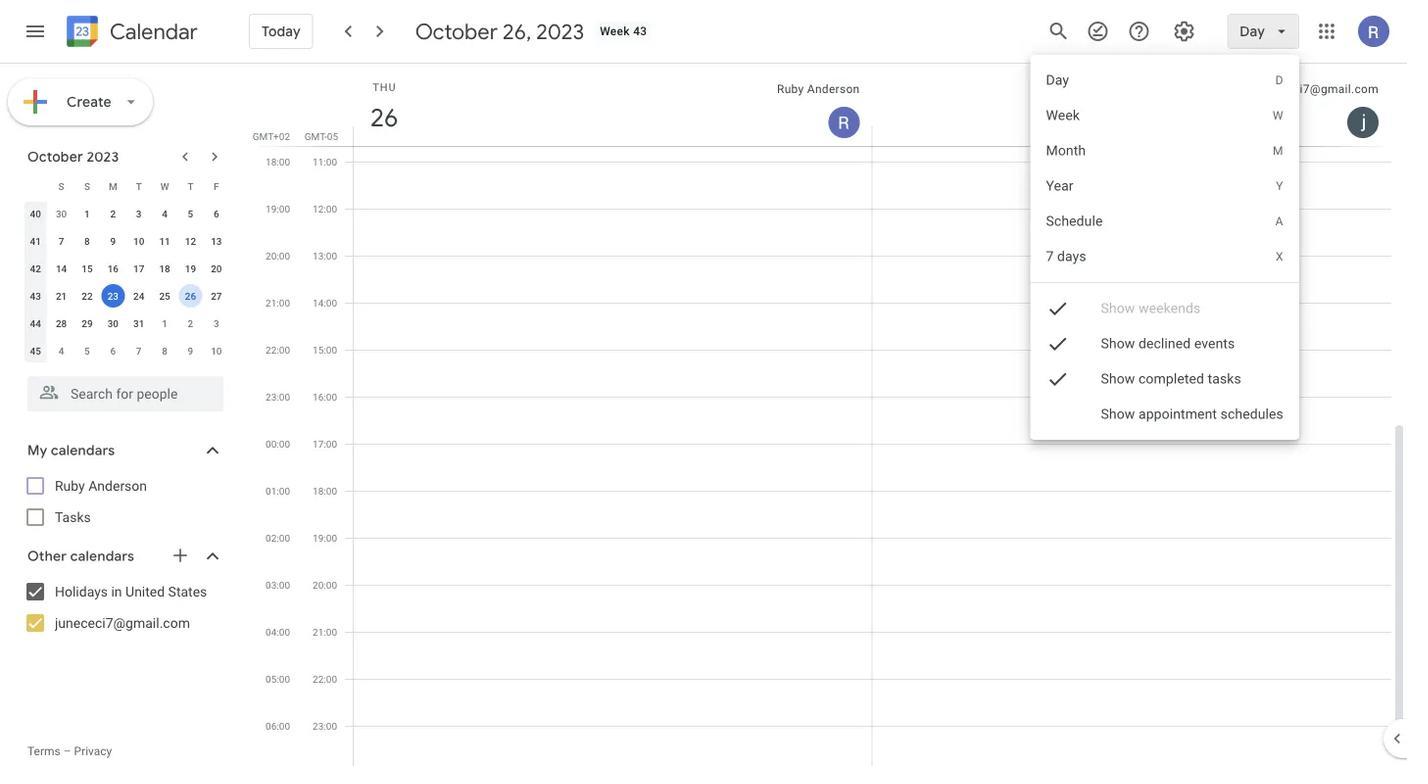 Task type: vqa. For each thing, say whether or not it's contained in the screenshot.


Task type: describe. For each thing, give the bounding box(es) containing it.
other
[[27, 548, 67, 566]]

02:00
[[266, 532, 290, 544]]

1 horizontal spatial 43
[[633, 25, 647, 38]]

m inside menu item
[[1273, 144, 1284, 158]]

october 2023 grid
[[19, 172, 229, 365]]

13:00
[[313, 250, 337, 262]]

schedule menu item
[[1031, 204, 1300, 239]]

d
[[1276, 74, 1284, 87]]

1 horizontal spatial 18:00
[[313, 485, 337, 497]]

41
[[30, 235, 41, 247]]

weekends
[[1139, 300, 1201, 317]]

row containing s
[[23, 172, 229, 200]]

settings menu image
[[1172, 20, 1196, 43]]

23
[[107, 290, 119, 302]]

show for show weekends
[[1101, 300, 1135, 317]]

23, today element
[[101, 284, 125, 308]]

14 element
[[50, 257, 73, 280]]

18
[[159, 263, 170, 274]]

0 horizontal spatial 3
[[136, 208, 142, 220]]

week for week
[[1046, 107, 1080, 123]]

thursday, october 26 element
[[362, 95, 407, 140]]

31
[[133, 318, 144, 329]]

1 horizontal spatial 5
[[188, 208, 193, 220]]

show weekends
[[1101, 300, 1201, 317]]

november 8 element
[[153, 339, 176, 363]]

november 2 element
[[179, 312, 202, 335]]

19 element
[[179, 257, 202, 280]]

terms – privacy
[[27, 745, 112, 759]]

november 6 element
[[101, 339, 125, 363]]

Search for people text field
[[39, 376, 212, 412]]

0 horizontal spatial 2023
[[87, 148, 119, 166]]

05
[[327, 130, 338, 142]]

1 s from the left
[[58, 180, 64, 192]]

16:00
[[313, 391, 337, 403]]

1 vertical spatial 1
[[162, 318, 168, 329]]

1 horizontal spatial 2
[[188, 318, 193, 329]]

06:00
[[266, 720, 290, 732]]

week menu item
[[1031, 98, 1300, 133]]

day inside popup button
[[1240, 23, 1265, 40]]

1 vertical spatial 23:00
[[313, 720, 337, 732]]

0 vertical spatial 22:00
[[266, 344, 290, 356]]

19
[[185, 263, 196, 274]]

23 cell
[[100, 282, 126, 310]]

today button
[[249, 8, 313, 55]]

x
[[1276, 250, 1284, 264]]

17 element
[[127, 257, 151, 280]]

gmt+02
[[253, 130, 290, 142]]

completed
[[1139, 371, 1205, 387]]

junececi7@gmail.com column header
[[872, 64, 1392, 146]]

show appointment schedules
[[1101, 406, 1284, 422]]

27 element
[[205, 284, 228, 308]]

november 5 element
[[75, 339, 99, 363]]

terms link
[[27, 745, 60, 759]]

11
[[159, 235, 170, 247]]

7 days
[[1046, 248, 1087, 265]]

7 for november 7 element
[[136, 345, 142, 357]]

11:00
[[313, 156, 337, 168]]

row containing 45
[[23, 337, 229, 365]]

0 vertical spatial 19:00
[[266, 203, 290, 215]]

30 element
[[101, 312, 125, 335]]

november 1 element
[[153, 312, 176, 335]]

45
[[30, 345, 41, 357]]

15
[[82, 263, 93, 274]]

1 horizontal spatial 21:00
[[313, 626, 337, 638]]

show appointment schedules checkbox item
[[1031, 341, 1300, 488]]

my
[[27, 442, 47, 460]]

thu
[[373, 81, 396, 93]]

7 for 7 days
[[1046, 248, 1054, 265]]

17
[[133, 263, 144, 274]]

terms
[[27, 745, 60, 759]]

w inside october 2023 grid
[[160, 180, 169, 192]]

10 for november 10 element
[[211, 345, 222, 357]]

ruby inside 26 'column header'
[[777, 82, 804, 96]]

28 element
[[50, 312, 73, 335]]

anderson inside 26 'column header'
[[807, 82, 860, 96]]

24 element
[[127, 284, 151, 308]]

–
[[63, 745, 71, 759]]

26 inside 'column header'
[[369, 101, 397, 134]]

1 t from the left
[[136, 180, 142, 192]]

my calendars button
[[4, 435, 243, 467]]

1 horizontal spatial 6
[[214, 208, 219, 220]]

privacy
[[74, 745, 112, 759]]

1 vertical spatial 9
[[188, 345, 193, 357]]

united
[[126, 584, 165, 600]]

year
[[1046, 178, 1074, 194]]

1 vertical spatial 22:00
[[313, 673, 337, 685]]

today
[[262, 23, 301, 40]]

october 2023
[[27, 148, 119, 166]]

days
[[1058, 248, 1087, 265]]

0 horizontal spatial 18:00
[[266, 156, 290, 168]]

holidays
[[55, 584, 108, 600]]

gmt-
[[305, 130, 327, 142]]

calendar
[[110, 18, 198, 46]]

26 element
[[179, 284, 202, 308]]

month menu item
[[1031, 133, 1300, 169]]

day menu item
[[1031, 63, 1300, 98]]

17:00
[[313, 438, 337, 450]]

04:00
[[266, 626, 290, 638]]

november 4 element
[[50, 339, 73, 363]]

october for october 2023
[[27, 148, 83, 166]]

junececi7@gmail.com inside the other calendars list
[[55, 615, 190, 631]]

0 vertical spatial 4
[[162, 208, 168, 220]]

create
[[67, 93, 112, 111]]

menu containing check
[[1031, 55, 1300, 488]]

0 vertical spatial 2023
[[536, 18, 584, 45]]

14
[[56, 263, 67, 274]]

gmt-05
[[305, 130, 338, 142]]

check for show completed tasks
[[1046, 368, 1070, 391]]

m inside october 2023 grid
[[109, 180, 117, 192]]

01:00
[[266, 485, 290, 497]]

day button
[[1227, 8, 1300, 55]]

21 element
[[50, 284, 73, 308]]

ruby inside my calendars list
[[55, 478, 85, 494]]

row containing 43
[[23, 282, 229, 310]]

1 horizontal spatial 20:00
[[313, 579, 337, 591]]

check for show weekends
[[1046, 297, 1070, 320]]

42
[[30, 263, 41, 274]]

0 vertical spatial 7
[[59, 235, 64, 247]]

0 vertical spatial 8
[[84, 235, 90, 247]]

3 check checkbox item from the top
[[1031, 362, 1300, 397]]

26 inside cell
[[185, 290, 196, 302]]

privacy link
[[74, 745, 112, 759]]

my calendars
[[27, 442, 115, 460]]

anderson inside my calendars list
[[88, 478, 147, 494]]

27
[[211, 290, 222, 302]]

tasks
[[55, 509, 91, 525]]

25
[[159, 290, 170, 302]]

month
[[1046, 143, 1086, 159]]

show for show declined events
[[1101, 336, 1135, 352]]

junececi7@gmail.com inside column header
[[1258, 82, 1379, 96]]

12:00
[[313, 203, 337, 215]]

tasks
[[1208, 371, 1242, 387]]

28
[[56, 318, 67, 329]]

15:00
[[313, 344, 337, 356]]

in
[[111, 584, 122, 600]]

7 days menu item
[[1031, 239, 1300, 274]]

22
[[82, 290, 93, 302]]



Task type: locate. For each thing, give the bounding box(es) containing it.
29
[[82, 318, 93, 329]]

1 vertical spatial 3
[[214, 318, 219, 329]]

7 right november 6 element
[[136, 345, 142, 357]]

8 up 15 element
[[84, 235, 90, 247]]

ruby anderson
[[777, 82, 860, 96], [55, 478, 147, 494]]

4 left november 5 element
[[59, 345, 64, 357]]

my calendars list
[[4, 470, 243, 533]]

add other calendars image
[[171, 546, 190, 566]]

y
[[1276, 179, 1284, 193]]

03:00
[[266, 579, 290, 591]]

1 horizontal spatial s
[[84, 180, 90, 192]]

0 vertical spatial w
[[1273, 109, 1284, 123]]

None search field
[[0, 369, 243, 412]]

0 horizontal spatial ruby anderson
[[55, 478, 147, 494]]

check for show declined events
[[1046, 332, 1070, 356]]

november 7 element
[[127, 339, 151, 363]]

1 horizontal spatial 26
[[369, 101, 397, 134]]

1 horizontal spatial t
[[188, 180, 194, 192]]

anderson
[[807, 82, 860, 96], [88, 478, 147, 494]]

5 up the "12" element
[[188, 208, 193, 220]]

ruby anderson inside 26 'column header'
[[777, 82, 860, 96]]

t up the 10 element
[[136, 180, 142, 192]]

0 vertical spatial ruby
[[777, 82, 804, 96]]

23:00 right 06:00
[[313, 720, 337, 732]]

5 left november 6 element
[[84, 345, 90, 357]]

6 down f
[[214, 208, 219, 220]]

0 horizontal spatial s
[[58, 180, 64, 192]]

0 vertical spatial 20:00
[[266, 250, 290, 262]]

1 horizontal spatial 3
[[214, 318, 219, 329]]

1 horizontal spatial 30
[[107, 318, 119, 329]]

0 vertical spatial m
[[1273, 144, 1284, 158]]

menu
[[1031, 55, 1300, 488]]

check checkbox item up 'show completed tasks'
[[1031, 326, 1300, 362]]

14:00
[[313, 297, 337, 309]]

0 vertical spatial 9
[[110, 235, 116, 247]]

calendar element
[[63, 12, 198, 55]]

3 show from the top
[[1101, 371, 1135, 387]]

s up september 30 element
[[58, 180, 64, 192]]

1 horizontal spatial 10
[[211, 345, 222, 357]]

1 show from the top
[[1101, 300, 1135, 317]]

0 horizontal spatial junececi7@gmail.com
[[55, 615, 190, 631]]

other calendars button
[[4, 541, 243, 572]]

holidays in united states
[[55, 584, 207, 600]]

6 left november 7 element
[[110, 345, 116, 357]]

show for show appointment schedules
[[1101, 406, 1135, 422]]

2
[[110, 208, 116, 220], [188, 318, 193, 329]]

row group containing 40
[[23, 200, 229, 365]]

t left f
[[188, 180, 194, 192]]

24
[[133, 290, 144, 302]]

2023 right 26,
[[536, 18, 584, 45]]

25 element
[[153, 284, 176, 308]]

0 vertical spatial junececi7@gmail.com
[[1258, 82, 1379, 96]]

1 horizontal spatial 2023
[[536, 18, 584, 45]]

show left weekends
[[1101, 300, 1135, 317]]

1 check checkbox item from the top
[[1031, 291, 1300, 326]]

1 vertical spatial anderson
[[88, 478, 147, 494]]

1 right september 30 element
[[84, 208, 90, 220]]

0 vertical spatial ruby anderson
[[777, 82, 860, 96]]

schedules
[[1221, 406, 1284, 422]]

0 horizontal spatial 23:00
[[266, 391, 290, 403]]

7
[[59, 235, 64, 247], [1046, 248, 1054, 265], [136, 345, 142, 357]]

20
[[211, 263, 222, 274]]

1 vertical spatial 2023
[[87, 148, 119, 166]]

october up september 30 element
[[27, 148, 83, 166]]

calendar heading
[[106, 18, 198, 46]]

19:00 left 12:00 at the left top of page
[[266, 203, 290, 215]]

3 row from the top
[[23, 227, 229, 255]]

show left declined
[[1101, 336, 1135, 352]]

1 horizontal spatial day
[[1240, 23, 1265, 40]]

4 up 11 element
[[162, 208, 168, 220]]

day up month on the top right of the page
[[1046, 72, 1070, 88]]

m down the october 2023
[[109, 180, 117, 192]]

september 30 element
[[50, 202, 73, 225]]

1 vertical spatial 19:00
[[313, 532, 337, 544]]

0 horizontal spatial ruby
[[55, 478, 85, 494]]

10 right november 9 element
[[211, 345, 222, 357]]

calendars for other calendars
[[70, 548, 134, 566]]

declined
[[1139, 336, 1191, 352]]

20:00 right 03:00
[[313, 579, 337, 591]]

22 element
[[75, 284, 99, 308]]

30 for 30 element
[[107, 318, 119, 329]]

30 right 40
[[56, 208, 67, 220]]

10 element
[[127, 229, 151, 253]]

day inside menu item
[[1046, 72, 1070, 88]]

13 element
[[205, 229, 228, 253]]

40
[[30, 208, 41, 220]]

1 horizontal spatial m
[[1273, 144, 1284, 158]]

1 horizontal spatial 23:00
[[313, 720, 337, 732]]

november 9 element
[[179, 339, 202, 363]]

12
[[185, 235, 196, 247]]

44
[[30, 318, 41, 329]]

8 left november 9 element
[[162, 345, 168, 357]]

calendars
[[51, 442, 115, 460], [70, 548, 134, 566]]

0 vertical spatial check
[[1046, 297, 1070, 320]]

2 vertical spatial 7
[[136, 345, 142, 357]]

0 vertical spatial 2
[[110, 208, 116, 220]]

31 element
[[127, 312, 151, 335]]

26 down thu
[[369, 101, 397, 134]]

4
[[162, 208, 168, 220], [59, 345, 64, 357]]

1 horizontal spatial 8
[[162, 345, 168, 357]]

show
[[1101, 300, 1135, 317], [1101, 336, 1135, 352], [1101, 371, 1135, 387], [1101, 406, 1135, 422]]

0 horizontal spatial t
[[136, 180, 142, 192]]

0 horizontal spatial m
[[109, 180, 117, 192]]

1 row from the top
[[23, 172, 229, 200]]

3 up the 10 element
[[136, 208, 142, 220]]

week
[[600, 25, 630, 38], [1046, 107, 1080, 123]]

1 vertical spatial junececi7@gmail.com
[[55, 615, 190, 631]]

43
[[633, 25, 647, 38], [30, 290, 41, 302]]

show left "completed"
[[1101, 371, 1135, 387]]

26 grid
[[251, 64, 1407, 766]]

w down d
[[1273, 109, 1284, 123]]

0 horizontal spatial 5
[[84, 345, 90, 357]]

a
[[1276, 215, 1284, 228]]

row containing 40
[[23, 200, 229, 227]]

0 horizontal spatial 6
[[110, 345, 116, 357]]

show left appointment
[[1101, 406, 1135, 422]]

t
[[136, 180, 142, 192], [188, 180, 194, 192]]

30 for september 30 element
[[56, 208, 67, 220]]

1 vertical spatial 26
[[185, 290, 196, 302]]

junececi7@gmail.com down day popup button
[[1258, 82, 1379, 96]]

check checkbox item
[[1031, 291, 1300, 326], [1031, 326, 1300, 362], [1031, 362, 1300, 397]]

october left 26,
[[415, 18, 498, 45]]

30
[[56, 208, 67, 220], [107, 318, 119, 329]]

row containing 42
[[23, 255, 229, 282]]

18:00 right '01:00'
[[313, 485, 337, 497]]

0 horizontal spatial 10
[[133, 235, 144, 247]]

s down the october 2023
[[84, 180, 90, 192]]

ruby anderson inside my calendars list
[[55, 478, 147, 494]]

1 horizontal spatial week
[[1046, 107, 1080, 123]]

0 horizontal spatial anderson
[[88, 478, 147, 494]]

21:00
[[266, 297, 290, 309], [313, 626, 337, 638]]

2 show from the top
[[1101, 336, 1135, 352]]

1 horizontal spatial 1
[[162, 318, 168, 329]]

6
[[214, 208, 219, 220], [110, 345, 116, 357]]

1 right 31 element
[[162, 318, 168, 329]]

show declined events
[[1101, 336, 1235, 352]]

october for october 26, 2023
[[415, 18, 498, 45]]

1 vertical spatial 43
[[30, 290, 41, 302]]

main drawer image
[[24, 20, 47, 43]]

3 right november 2 element
[[214, 318, 219, 329]]

10
[[133, 235, 144, 247], [211, 345, 222, 357]]

m
[[1273, 144, 1284, 158], [109, 180, 117, 192]]

calendars right my
[[51, 442, 115, 460]]

show for show completed tasks
[[1101, 371, 1135, 387]]

2 s from the left
[[84, 180, 90, 192]]

1 horizontal spatial w
[[1273, 109, 1284, 123]]

18:00 down the gmt+02
[[266, 156, 290, 168]]

week for week 43
[[600, 25, 630, 38]]

0 horizontal spatial 21:00
[[266, 297, 290, 309]]

0 horizontal spatial 4
[[59, 345, 64, 357]]

00:00
[[266, 438, 290, 450]]

junececi7@gmail.com
[[1258, 82, 1379, 96], [55, 615, 190, 631]]

0 horizontal spatial october
[[27, 148, 83, 166]]

7 inside november 7 element
[[136, 345, 142, 357]]

0 vertical spatial 3
[[136, 208, 142, 220]]

1 vertical spatial ruby anderson
[[55, 478, 147, 494]]

week up month on the top right of the page
[[1046, 107, 1080, 123]]

1 check from the top
[[1046, 297, 1070, 320]]

21:00 left 14:00
[[266, 297, 290, 309]]

43 inside october 2023 grid
[[30, 290, 41, 302]]

thu 26
[[369, 81, 397, 134]]

23:00 left 16:00
[[266, 391, 290, 403]]

19:00
[[266, 203, 290, 215], [313, 532, 337, 544]]

week 43
[[600, 25, 647, 38]]

18:00
[[266, 156, 290, 168], [313, 485, 337, 497]]

0 horizontal spatial day
[[1046, 72, 1070, 88]]

check checkbox item down declined
[[1031, 362, 1300, 397]]

9 left the 10 element
[[110, 235, 116, 247]]

2 right september 30 element
[[110, 208, 116, 220]]

7 row from the top
[[23, 337, 229, 365]]

1 vertical spatial 30
[[107, 318, 119, 329]]

8 inside 'element'
[[162, 345, 168, 357]]

1 vertical spatial 5
[[84, 345, 90, 357]]

26 cell
[[178, 282, 203, 310]]

1 horizontal spatial 4
[[162, 208, 168, 220]]

2 t from the left
[[188, 180, 194, 192]]

21:00 right 04:00
[[313, 626, 337, 638]]

2 left november 3 element
[[188, 318, 193, 329]]

23:00
[[266, 391, 290, 403], [313, 720, 337, 732]]

6 row from the top
[[23, 310, 229, 337]]

2 check checkbox item from the top
[[1031, 326, 1300, 362]]

2 horizontal spatial 7
[[1046, 248, 1054, 265]]

row group inside october 2023 grid
[[23, 200, 229, 365]]

0 horizontal spatial 22:00
[[266, 344, 290, 356]]

day
[[1240, 23, 1265, 40], [1046, 72, 1070, 88]]

21
[[56, 290, 67, 302]]

0 horizontal spatial 19:00
[[266, 203, 290, 215]]

week up 26 'column header'
[[600, 25, 630, 38]]

october 26, 2023
[[415, 18, 584, 45]]

2023 down create
[[87, 148, 119, 166]]

show inside show appointment schedules checkbox item
[[1101, 406, 1135, 422]]

show completed tasks
[[1101, 371, 1242, 387]]

7 right 41
[[59, 235, 64, 247]]

0 horizontal spatial 1
[[84, 208, 90, 220]]

other calendars
[[27, 548, 134, 566]]

12 element
[[179, 229, 202, 253]]

0 vertical spatial week
[[600, 25, 630, 38]]

8
[[84, 235, 90, 247], [162, 345, 168, 357]]

1 horizontal spatial junececi7@gmail.com
[[1258, 82, 1379, 96]]

4 show from the top
[[1101, 406, 1135, 422]]

schedule
[[1046, 213, 1103, 229]]

0 vertical spatial anderson
[[807, 82, 860, 96]]

22:00 left 15:00 on the top left
[[266, 344, 290, 356]]

m up y
[[1273, 144, 1284, 158]]

1 vertical spatial 21:00
[[313, 626, 337, 638]]

states
[[168, 584, 207, 600]]

0 horizontal spatial 9
[[110, 235, 116, 247]]

create button
[[8, 78, 153, 125]]

november 3 element
[[205, 312, 228, 335]]

october
[[415, 18, 498, 45], [27, 148, 83, 166]]

row containing 44
[[23, 310, 229, 337]]

4 row from the top
[[23, 255, 229, 282]]

1
[[84, 208, 90, 220], [162, 318, 168, 329]]

0 horizontal spatial 2
[[110, 208, 116, 220]]

day right settings menu image
[[1240, 23, 1265, 40]]

0 vertical spatial 6
[[214, 208, 219, 220]]

w left f
[[160, 180, 169, 192]]

1 vertical spatial week
[[1046, 107, 1080, 123]]

0 vertical spatial 10
[[133, 235, 144, 247]]

0 vertical spatial 21:00
[[266, 297, 290, 309]]

0 horizontal spatial w
[[160, 180, 169, 192]]

43 left 21
[[30, 290, 41, 302]]

19:00 right '02:00'
[[313, 532, 337, 544]]

20 element
[[205, 257, 228, 280]]

20:00 left 13:00
[[266, 250, 290, 262]]

05:00
[[266, 673, 290, 685]]

26 right 25 element
[[185, 290, 196, 302]]

2 row from the top
[[23, 200, 229, 227]]

22:00 right 05:00
[[313, 673, 337, 685]]

w
[[1273, 109, 1284, 123], [160, 180, 169, 192]]

calendars for my calendars
[[51, 442, 115, 460]]

0 horizontal spatial 8
[[84, 235, 90, 247]]

november 10 element
[[205, 339, 228, 363]]

0 vertical spatial october
[[415, 18, 498, 45]]

other calendars list
[[4, 576, 243, 639]]

26,
[[503, 18, 531, 45]]

week inside menu item
[[1046, 107, 1080, 123]]

1 vertical spatial calendars
[[70, 548, 134, 566]]

check
[[1046, 297, 1070, 320], [1046, 332, 1070, 356], [1046, 368, 1070, 391]]

9 left november 10 element
[[188, 345, 193, 357]]

2 check from the top
[[1046, 332, 1070, 356]]

1 vertical spatial day
[[1046, 72, 1070, 88]]

20:00
[[266, 250, 290, 262], [313, 579, 337, 591]]

43 up 26 'column header'
[[633, 25, 647, 38]]

check checkbox item up declined
[[1031, 291, 1300, 326]]

29 element
[[75, 312, 99, 335]]

row containing 41
[[23, 227, 229, 255]]

7 left days
[[1046, 248, 1054, 265]]

appointment
[[1139, 406, 1217, 422]]

26 column header
[[353, 64, 873, 146]]

2 vertical spatial check
[[1046, 368, 1070, 391]]

11 element
[[153, 229, 176, 253]]

0 vertical spatial 1
[[84, 208, 90, 220]]

1 vertical spatial 8
[[162, 345, 168, 357]]

16 element
[[101, 257, 125, 280]]

10 left 11 at the left of page
[[133, 235, 144, 247]]

18 element
[[153, 257, 176, 280]]

0 vertical spatial 5
[[188, 208, 193, 220]]

0 vertical spatial 43
[[633, 25, 647, 38]]

1 horizontal spatial 7
[[136, 345, 142, 357]]

w inside menu item
[[1273, 109, 1284, 123]]

calendars up in
[[70, 548, 134, 566]]

16
[[107, 263, 119, 274]]

1 horizontal spatial 19:00
[[313, 532, 337, 544]]

15 element
[[75, 257, 99, 280]]

5 row from the top
[[23, 282, 229, 310]]

1 horizontal spatial october
[[415, 18, 498, 45]]

year menu item
[[1031, 169, 1300, 204]]

1 vertical spatial m
[[109, 180, 117, 192]]

junececi7@gmail.com down in
[[55, 615, 190, 631]]

ruby
[[777, 82, 804, 96], [55, 478, 85, 494]]

1 horizontal spatial 9
[[188, 345, 193, 357]]

events
[[1195, 336, 1235, 352]]

0 vertical spatial 23:00
[[266, 391, 290, 403]]

10 for the 10 element
[[133, 235, 144, 247]]

9
[[110, 235, 116, 247], [188, 345, 193, 357]]

1 vertical spatial 10
[[211, 345, 222, 357]]

row
[[23, 172, 229, 200], [23, 200, 229, 227], [23, 227, 229, 255], [23, 255, 229, 282], [23, 282, 229, 310], [23, 310, 229, 337], [23, 337, 229, 365]]

30 right 29 element
[[107, 318, 119, 329]]

1 vertical spatial 2
[[188, 318, 193, 329]]

13
[[211, 235, 222, 247]]

7 inside 7 days menu item
[[1046, 248, 1054, 265]]

1 vertical spatial 4
[[59, 345, 64, 357]]

row group
[[23, 200, 229, 365]]

f
[[214, 180, 219, 192]]

3 check from the top
[[1046, 368, 1070, 391]]



